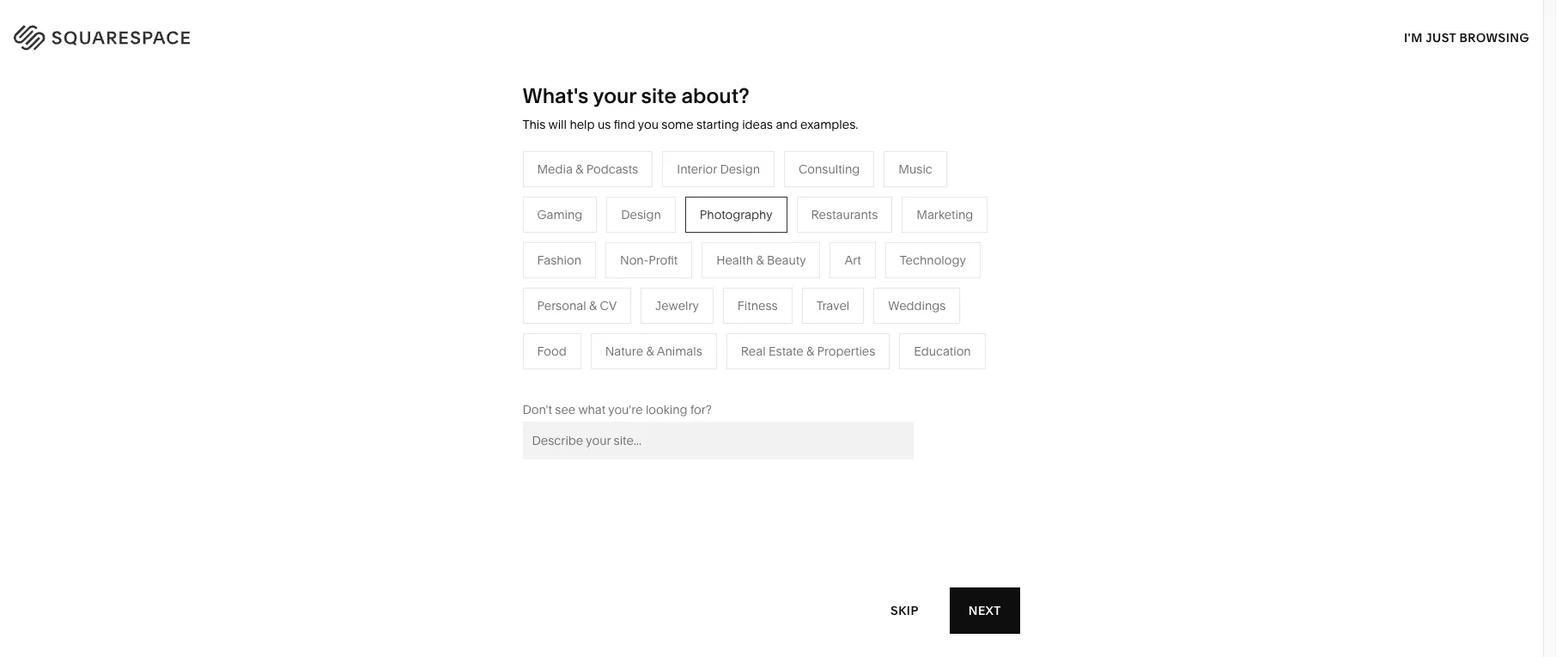Task type: describe. For each thing, give the bounding box(es) containing it.
Nature & Animals radio
[[591, 333, 717, 369]]

interior
[[677, 161, 717, 177]]

& down events link
[[646, 343, 654, 359]]

1 vertical spatial podcasts
[[667, 290, 719, 306]]

lusaka image
[[555, 587, 989, 657]]

Fashion radio
[[523, 242, 596, 278]]

Travel radio
[[802, 288, 865, 324]]

media & podcasts link
[[618, 290, 736, 306]]

squarespace logo image
[[34, 21, 225, 48]]

Media & Podcasts radio
[[523, 151, 653, 187]]

Weddings radio
[[874, 288, 961, 324]]

& down travel "option"
[[807, 343, 815, 359]]

lusaka element
[[555, 587, 989, 657]]

squarespace logo link
[[34, 21, 332, 48]]

about?
[[682, 83, 750, 108]]

interior design
[[677, 161, 760, 177]]

for?
[[691, 402, 712, 417]]

Interior Design radio
[[663, 151, 775, 187]]

ideas
[[742, 117, 773, 132]]

nature & animals link
[[799, 264, 914, 280]]

services
[[509, 264, 557, 280]]

& left cv
[[589, 298, 597, 313]]

us
[[598, 117, 611, 132]]

site
[[641, 83, 677, 108]]

non-profit
[[620, 252, 678, 268]]

next
[[969, 603, 1002, 618]]

fashion
[[537, 252, 582, 268]]

1 vertical spatial restaurants
[[618, 264, 685, 280]]

1 vertical spatial real estate & properties
[[618, 368, 753, 383]]

find
[[614, 117, 635, 132]]

home & decor link
[[799, 239, 900, 254]]

examples.
[[801, 117, 859, 132]]

education
[[914, 343, 971, 359]]

professional services
[[437, 264, 557, 280]]

log
[[1481, 27, 1507, 42]]

help
[[570, 117, 595, 132]]

starting
[[697, 117, 739, 132]]

jewelry
[[656, 298, 699, 313]]

fitness inside fitness option
[[738, 298, 778, 313]]

home & decor
[[799, 239, 883, 254]]

Jewelry radio
[[641, 288, 714, 324]]

gaming
[[537, 207, 583, 222]]

media inside option
[[537, 161, 573, 177]]

your
[[593, 83, 637, 108]]

weddings inside weddings option
[[889, 298, 946, 313]]

0 vertical spatial animals
[[851, 264, 897, 280]]

& right health at the left top
[[756, 252, 764, 268]]

Consulting radio
[[784, 151, 875, 187]]

& up for?
[[684, 368, 691, 383]]

community
[[437, 316, 503, 331]]

Photography radio
[[685, 197, 787, 233]]

some
[[662, 117, 694, 132]]

& down the restaurants 'link' at the left
[[657, 290, 664, 306]]

i'm
[[1405, 30, 1423, 45]]

Education radio
[[900, 333, 986, 369]]

i'm just browsing
[[1405, 30, 1530, 45]]

what's
[[523, 83, 589, 108]]

properties inside radio
[[818, 343, 876, 359]]

don't see what you're looking for?
[[523, 402, 712, 417]]

& right community
[[506, 316, 513, 331]]

Music radio
[[884, 151, 947, 187]]

Food radio
[[523, 333, 581, 369]]

marketing
[[917, 207, 974, 222]]

design inside radio
[[720, 161, 760, 177]]

0 horizontal spatial travel
[[618, 239, 651, 254]]

beauty
[[767, 252, 806, 268]]

cv
[[600, 298, 617, 313]]

what
[[579, 402, 606, 417]]

design inside 'option'
[[621, 207, 661, 222]]

weddings link
[[618, 342, 693, 357]]

music
[[899, 161, 933, 177]]



Task type: vqa. For each thing, say whether or not it's contained in the screenshot.
or in the Stay organized. Get notified when a new appointment is booked and sync upcoming appointments with the calendar you already use, like Google, Outlook, iCloud, or Office 365.
no



Task type: locate. For each thing, give the bounding box(es) containing it.
fitness link
[[799, 290, 857, 306]]

non- inside option
[[620, 252, 649, 268]]

animals up real estate & properties link
[[657, 343, 703, 359]]

art
[[845, 252, 862, 268]]

1 vertical spatial real
[[618, 368, 643, 383]]

real estate & properties up for?
[[618, 368, 753, 383]]

and
[[776, 117, 798, 132]]

0 vertical spatial properties
[[818, 343, 876, 359]]

0 vertical spatial media
[[537, 161, 573, 177]]

1 vertical spatial nature
[[605, 343, 644, 359]]

0 horizontal spatial fitness
[[738, 298, 778, 313]]

community & non-profits link
[[437, 316, 597, 331]]

1 horizontal spatial podcasts
[[667, 290, 719, 306]]

podcasts down the restaurants 'link' at the left
[[667, 290, 719, 306]]

you
[[638, 117, 659, 132]]

0 vertical spatial media & podcasts
[[537, 161, 639, 177]]

you're
[[608, 402, 643, 417]]

professional services link
[[437, 264, 574, 280]]

animals inside option
[[657, 343, 703, 359]]

Design radio
[[607, 197, 676, 233]]

properties
[[818, 343, 876, 359], [694, 368, 753, 383]]

properties down travel "option"
[[818, 343, 876, 359]]

this
[[523, 117, 546, 132]]

1 horizontal spatial media
[[618, 290, 654, 306]]

0 horizontal spatial real
[[618, 368, 643, 383]]

i'm just browsing link
[[1405, 14, 1530, 61]]

profits
[[545, 316, 580, 331]]

real up you're
[[618, 368, 643, 383]]

Fitness radio
[[723, 288, 793, 324]]

travel inside "option"
[[817, 298, 850, 313]]

design
[[720, 161, 760, 177], [621, 207, 661, 222]]

real estate & properties inside radio
[[741, 343, 876, 359]]

1 horizontal spatial real
[[741, 343, 766, 359]]

nature
[[799, 264, 838, 280], [605, 343, 644, 359]]

nature down 'home'
[[799, 264, 838, 280]]

fitness down health & beauty radio
[[738, 298, 778, 313]]

& left "art"
[[837, 239, 845, 254]]

real estate & properties link
[[618, 368, 770, 383]]

real estate & properties
[[741, 343, 876, 359], [618, 368, 753, 383]]

nature & animals
[[799, 264, 897, 280], [605, 343, 703, 359]]

food
[[537, 343, 567, 359]]

restaurants
[[811, 207, 878, 222], [618, 264, 685, 280]]

1 horizontal spatial estate
[[769, 343, 804, 359]]

1 vertical spatial weddings
[[618, 342, 676, 357]]

restaurants inside "option"
[[811, 207, 878, 222]]

estate down weddings link
[[646, 368, 681, 383]]

personal & cv
[[537, 298, 617, 313]]

1 vertical spatial nature & animals
[[605, 343, 703, 359]]

nature & animals down events link
[[605, 343, 703, 359]]

media & podcasts inside option
[[537, 161, 639, 177]]

animals down the decor
[[851, 264, 897, 280]]

0 horizontal spatial podcasts
[[587, 161, 639, 177]]

estate inside radio
[[769, 343, 804, 359]]

weddings down technology
[[889, 298, 946, 313]]

next button
[[950, 588, 1021, 634]]

0 horizontal spatial nature
[[605, 343, 644, 359]]

media & podcasts
[[537, 161, 639, 177], [618, 290, 719, 306]]

1 vertical spatial media & podcasts
[[618, 290, 719, 306]]

animals
[[851, 264, 897, 280], [657, 343, 703, 359]]

0 vertical spatial design
[[720, 161, 760, 177]]

0 vertical spatial real
[[741, 343, 766, 359]]

Marketing radio
[[902, 197, 988, 233]]

weddings
[[889, 298, 946, 313], [618, 342, 676, 357]]

1 vertical spatial estate
[[646, 368, 681, 383]]

log             in
[[1481, 27, 1522, 42]]

media down the will
[[537, 161, 573, 177]]

photography
[[700, 207, 773, 222]]

consulting
[[799, 161, 860, 177]]

Restaurants radio
[[797, 197, 893, 233]]

podcasts inside option
[[587, 161, 639, 177]]

0 horizontal spatial weddings
[[618, 342, 676, 357]]

& down home & decor
[[840, 264, 848, 280]]

non-
[[620, 252, 649, 268], [516, 316, 545, 331]]

0 horizontal spatial non-
[[516, 316, 545, 331]]

1 vertical spatial non-
[[516, 316, 545, 331]]

1 vertical spatial design
[[621, 207, 661, 222]]

& down help
[[576, 161, 584, 177]]

skip button
[[872, 587, 938, 634]]

log             in link
[[1481, 27, 1522, 42]]

0 horizontal spatial animals
[[657, 343, 703, 359]]

fitness
[[799, 290, 840, 306], [738, 298, 778, 313]]

0 vertical spatial travel
[[618, 239, 651, 254]]

restaurants down travel "link"
[[618, 264, 685, 280]]

nature & animals down "home & decor" link
[[799, 264, 897, 280]]

1 horizontal spatial nature & animals
[[799, 264, 897, 280]]

nature inside option
[[605, 343, 644, 359]]

&
[[576, 161, 584, 177], [837, 239, 845, 254], [756, 252, 764, 268], [840, 264, 848, 280], [657, 290, 664, 306], [589, 298, 597, 313], [506, 316, 513, 331], [646, 343, 654, 359], [807, 343, 815, 359], [684, 368, 691, 383]]

Health & Beauty radio
[[702, 242, 821, 278]]

1 vertical spatial animals
[[657, 343, 703, 359]]

0 vertical spatial podcasts
[[587, 161, 639, 177]]

podcasts
[[587, 161, 639, 177], [667, 290, 719, 306]]

travel
[[618, 239, 651, 254], [817, 298, 850, 313]]

estate
[[769, 343, 804, 359], [646, 368, 681, 383]]

Real Estate & Properties radio
[[727, 333, 890, 369]]

Non-Profit radio
[[606, 242, 693, 278]]

0 vertical spatial nature & animals
[[799, 264, 897, 280]]

0 vertical spatial estate
[[769, 343, 804, 359]]

1 vertical spatial properties
[[694, 368, 753, 383]]

0 horizontal spatial nature & animals
[[605, 343, 703, 359]]

design right "interior"
[[720, 161, 760, 177]]

health & beauty
[[717, 252, 806, 268]]

fitness down nature & animals link
[[799, 290, 840, 306]]

0 vertical spatial non-
[[620, 252, 649, 268]]

Art radio
[[830, 242, 876, 278]]

0 horizontal spatial media
[[537, 161, 573, 177]]

community & non-profits
[[437, 316, 580, 331]]

Gaming radio
[[523, 197, 597, 233]]

real down fitness option
[[741, 343, 766, 359]]

0 horizontal spatial restaurants
[[618, 264, 685, 280]]

design up travel "link"
[[621, 207, 661, 222]]

events link
[[618, 316, 673, 331]]

technology
[[900, 252, 966, 268]]

health
[[717, 252, 753, 268]]

1 horizontal spatial properties
[[818, 343, 876, 359]]

nature & animals inside nature & animals option
[[605, 343, 703, 359]]

podcasts down us
[[587, 161, 639, 177]]

0 vertical spatial weddings
[[889, 298, 946, 313]]

1 vertical spatial media
[[618, 290, 654, 306]]

0 horizontal spatial estate
[[646, 368, 681, 383]]

will
[[549, 117, 567, 132]]

media & podcasts down the restaurants 'link' at the left
[[618, 290, 719, 306]]

see
[[555, 402, 576, 417]]

Technology radio
[[886, 242, 981, 278]]

1 horizontal spatial weddings
[[889, 298, 946, 313]]

media
[[537, 161, 573, 177], [618, 290, 654, 306]]

skip
[[891, 603, 919, 618]]

decor
[[848, 239, 883, 254]]

travel down design 'option'
[[618, 239, 651, 254]]

in
[[1510, 27, 1522, 42]]

media & podcasts down help
[[537, 161, 639, 177]]

0 vertical spatial restaurants
[[811, 207, 878, 222]]

1 horizontal spatial fitness
[[799, 290, 840, 306]]

browsing
[[1460, 30, 1530, 45]]

real estate & properties down travel "option"
[[741, 343, 876, 359]]

events
[[618, 316, 656, 331]]

don't
[[523, 402, 552, 417]]

professional
[[437, 264, 506, 280]]

1 horizontal spatial travel
[[817, 298, 850, 313]]

media up events
[[618, 290, 654, 306]]

Don't see what you're looking for? field
[[523, 422, 914, 459]]

0 vertical spatial nature
[[799, 264, 838, 280]]

home
[[799, 239, 834, 254]]

just
[[1426, 30, 1457, 45]]

real inside radio
[[741, 343, 766, 359]]

0 horizontal spatial properties
[[694, 368, 753, 383]]

nature down events
[[605, 343, 644, 359]]

0 vertical spatial real estate & properties
[[741, 343, 876, 359]]

1 horizontal spatial restaurants
[[811, 207, 878, 222]]

1 horizontal spatial animals
[[851, 264, 897, 280]]

weddings down events link
[[618, 342, 676, 357]]

what's your site about? this will help us find you some starting ideas and examples.
[[523, 83, 859, 132]]

Personal & CV radio
[[523, 288, 632, 324]]

restaurants link
[[618, 264, 702, 280]]

1 horizontal spatial design
[[720, 161, 760, 177]]

1 horizontal spatial non-
[[620, 252, 649, 268]]

personal
[[537, 298, 586, 313]]

1 horizontal spatial nature
[[799, 264, 838, 280]]

real
[[741, 343, 766, 359], [618, 368, 643, 383]]

profit
[[649, 252, 678, 268]]

1 vertical spatial travel
[[817, 298, 850, 313]]

0 horizontal spatial design
[[621, 207, 661, 222]]

properties up for?
[[694, 368, 753, 383]]

looking
[[646, 402, 688, 417]]

travel link
[[618, 239, 668, 254]]

restaurants up home & decor
[[811, 207, 878, 222]]

estate down fitness option
[[769, 343, 804, 359]]

travel down nature & animals link
[[817, 298, 850, 313]]



